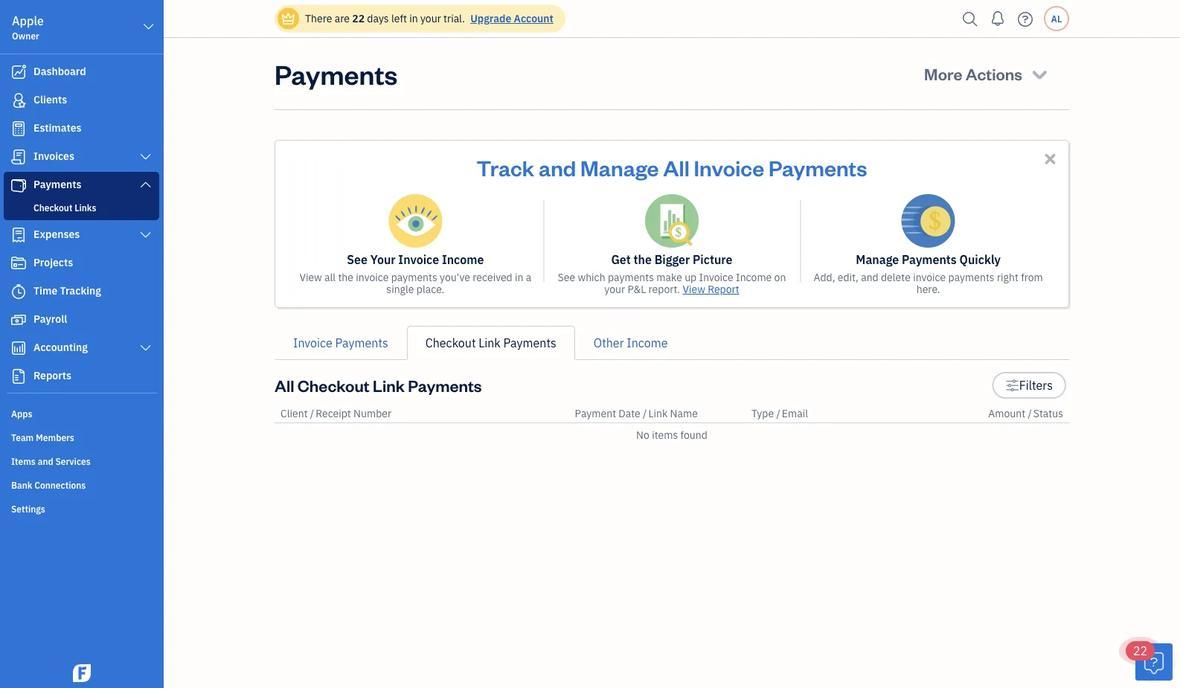 Task type: describe. For each thing, give the bounding box(es) containing it.
payment date button
[[575, 407, 641, 420]]

bank connections link
[[4, 473, 159, 496]]

payments inside main element
[[33, 177, 82, 191]]

report image
[[10, 369, 28, 384]]

amount
[[988, 407, 1026, 420]]

apple owner
[[12, 13, 44, 42]]

checkout for checkout links
[[33, 202, 72, 214]]

account
[[514, 12, 553, 25]]

expense image
[[10, 228, 28, 243]]

date
[[619, 407, 641, 420]]

invoice inside invoice payments link
[[293, 335, 332, 351]]

see for your
[[347, 252, 368, 268]]

make
[[657, 270, 682, 284]]

timer image
[[10, 284, 28, 299]]

and for services
[[38, 455, 53, 467]]

track and manage all invoice payments
[[477, 153, 867, 181]]

are
[[335, 12, 350, 25]]

money image
[[10, 313, 28, 327]]

go to help image
[[1014, 8, 1037, 30]]

the inside see your invoice income view all the invoice payments you've received in a single place.
[[338, 270, 353, 284]]

edit,
[[838, 270, 859, 284]]

other income
[[594, 335, 668, 351]]

/ for client
[[310, 407, 314, 420]]

more
[[924, 63, 962, 84]]

trial.
[[444, 12, 465, 25]]

get the bigger picture image
[[645, 194, 699, 248]]

manage inside manage payments quickly add, edit, and delete invoice payments right from here.
[[856, 252, 899, 268]]

settings link
[[4, 497, 159, 519]]

notifications image
[[986, 4, 1010, 33]]

expenses
[[33, 227, 80, 241]]

0 vertical spatial link
[[479, 335, 501, 351]]

projects link
[[4, 250, 159, 277]]

checkout links link
[[7, 199, 156, 217]]

22 button
[[1126, 641, 1173, 681]]

2 vertical spatial link
[[649, 407, 668, 420]]

items
[[652, 428, 678, 442]]

al button
[[1044, 6, 1069, 31]]

view report
[[683, 282, 739, 296]]

0 horizontal spatial your
[[420, 12, 441, 25]]

found
[[681, 428, 708, 442]]

accounting
[[33, 340, 88, 354]]

apps link
[[4, 402, 159, 424]]

quickly
[[960, 252, 1001, 268]]

see which payments make up invoice income on your p&l report.
[[558, 270, 786, 296]]

get
[[611, 252, 631, 268]]

links
[[75, 202, 96, 214]]

payments inside see which payments make up invoice income on your p&l report.
[[608, 270, 654, 284]]

team
[[11, 432, 34, 444]]

clients link
[[4, 87, 159, 114]]

1 horizontal spatial the
[[634, 252, 652, 268]]

type / email
[[752, 407, 808, 420]]

payments link
[[4, 172, 159, 199]]

name
[[670, 407, 698, 420]]

receipt
[[316, 407, 351, 420]]

bigger
[[655, 252, 690, 268]]

payroll
[[33, 312, 67, 326]]

estimate image
[[10, 121, 28, 136]]

dashboard
[[33, 64, 86, 78]]

no
[[636, 428, 650, 442]]

delete
[[881, 270, 911, 284]]

a
[[526, 270, 532, 284]]

here.
[[917, 282, 940, 296]]

see your invoice income view all the invoice payments you've received in a single place.
[[299, 252, 532, 296]]

which
[[578, 270, 605, 284]]

single
[[386, 282, 414, 296]]

invoices
[[33, 149, 74, 163]]

clients
[[33, 93, 67, 106]]

received
[[473, 270, 513, 284]]

settings image
[[1006, 377, 1019, 394]]

filters button
[[992, 372, 1066, 399]]

days
[[367, 12, 389, 25]]

payment
[[575, 407, 616, 420]]

apps
[[11, 408, 32, 420]]

estimates link
[[4, 115, 159, 142]]

time tracking
[[33, 284, 101, 298]]

upgrade account link
[[467, 12, 553, 25]]

invoice payments link
[[275, 326, 407, 360]]

invoice payments
[[293, 335, 388, 351]]

number
[[354, 407, 391, 420]]

items and services
[[11, 455, 91, 467]]

1 vertical spatial all
[[275, 375, 294, 396]]

client image
[[10, 93, 28, 108]]

owner
[[12, 30, 39, 42]]

invoice for your
[[356, 270, 389, 284]]

close image
[[1042, 150, 1059, 167]]

project image
[[10, 256, 28, 271]]

1 horizontal spatial all
[[663, 153, 690, 181]]

0 horizontal spatial manage
[[581, 153, 659, 181]]

payroll link
[[4, 307, 159, 333]]

income inside see which payments make up invoice income on your p&l report.
[[736, 270, 772, 284]]

all
[[325, 270, 336, 284]]

there are 22 days left in your trial. upgrade account
[[305, 12, 553, 25]]



Task type: vqa. For each thing, say whether or not it's contained in the screenshot.
which
yes



Task type: locate. For each thing, give the bounding box(es) containing it.
tracking
[[60, 284, 101, 298]]

and inside main element
[[38, 455, 53, 467]]

estimates
[[33, 121, 82, 135]]

checkout inside main element
[[33, 202, 72, 214]]

manage payments quickly add, edit, and delete invoice payments right from here.
[[814, 252, 1043, 296]]

chevrondown image
[[1029, 63, 1050, 84]]

search image
[[958, 8, 982, 30]]

freshbooks image
[[70, 665, 94, 682]]

type
[[752, 407, 774, 420]]

chevron large down image inside expenses link
[[139, 229, 153, 241]]

0 vertical spatial manage
[[581, 153, 659, 181]]

bank
[[11, 479, 32, 491]]

0 vertical spatial all
[[663, 153, 690, 181]]

2 / from the left
[[643, 407, 647, 420]]

payments inside manage payments quickly add, edit, and delete invoice payments right from here.
[[902, 252, 957, 268]]

2 invoice from the left
[[913, 270, 946, 284]]

3 payments from the left
[[948, 270, 995, 284]]

chevron large down image
[[142, 18, 156, 36], [139, 179, 153, 191], [139, 229, 153, 241]]

team members
[[11, 432, 74, 444]]

members
[[36, 432, 74, 444]]

other income link
[[575, 326, 686, 360]]

chevron large down image inside the invoices link
[[139, 151, 153, 163]]

1 horizontal spatial and
[[539, 153, 576, 181]]

1 horizontal spatial 22
[[1133, 643, 1148, 659]]

link down the received
[[479, 335, 501, 351]]

1 / from the left
[[310, 407, 314, 420]]

p&l
[[628, 282, 646, 296]]

2 horizontal spatial income
[[736, 270, 772, 284]]

chevron large down image up payments link
[[139, 151, 153, 163]]

connections
[[34, 479, 86, 491]]

manage
[[581, 153, 659, 181], [856, 252, 899, 268]]

services
[[55, 455, 91, 467]]

in
[[409, 12, 418, 25], [515, 270, 523, 284]]

team members link
[[4, 426, 159, 448]]

1 horizontal spatial income
[[627, 335, 668, 351]]

filters
[[1019, 378, 1053, 393]]

link
[[479, 335, 501, 351], [373, 375, 405, 396], [649, 407, 668, 420]]

invoice inside see your invoice income view all the invoice payments you've received in a single place.
[[398, 252, 439, 268]]

in inside see your invoice income view all the invoice payments you've received in a single place.
[[515, 270, 523, 284]]

accounting link
[[4, 335, 159, 362]]

and
[[539, 153, 576, 181], [861, 270, 879, 284], [38, 455, 53, 467]]

2 payments from the left
[[608, 270, 654, 284]]

your
[[370, 252, 396, 268]]

chevron large down image down payroll link
[[139, 342, 153, 354]]

1 vertical spatial 22
[[1133, 643, 1148, 659]]

expenses link
[[4, 222, 159, 249]]

1 vertical spatial the
[[338, 270, 353, 284]]

income
[[442, 252, 484, 268], [736, 270, 772, 284], [627, 335, 668, 351]]

1 vertical spatial link
[[373, 375, 405, 396]]

link up items
[[649, 407, 668, 420]]

see left 'which'
[[558, 270, 575, 284]]

3 / from the left
[[776, 407, 780, 420]]

1 chevron large down image from the top
[[139, 151, 153, 163]]

on
[[774, 270, 786, 284]]

your left trial. in the left of the page
[[420, 12, 441, 25]]

/ left status
[[1028, 407, 1032, 420]]

more actions button
[[911, 56, 1063, 92]]

0 horizontal spatial all
[[275, 375, 294, 396]]

see your invoice income image
[[389, 194, 442, 248]]

1 horizontal spatial see
[[558, 270, 575, 284]]

place.
[[417, 282, 445, 296]]

2 vertical spatial chevron large down image
[[139, 229, 153, 241]]

1 vertical spatial chevron large down image
[[139, 179, 153, 191]]

0 horizontal spatial checkout
[[33, 202, 72, 214]]

1 horizontal spatial in
[[515, 270, 523, 284]]

income up you've
[[442, 252, 484, 268]]

payments down get
[[608, 270, 654, 284]]

/
[[310, 407, 314, 420], [643, 407, 647, 420], [776, 407, 780, 420], [1028, 407, 1032, 420]]

chevron large down image for expenses
[[139, 229, 153, 241]]

invoice
[[694, 153, 764, 181], [398, 252, 439, 268], [699, 270, 734, 284], [293, 335, 332, 351]]

the right all
[[338, 270, 353, 284]]

payments
[[391, 270, 437, 284], [608, 270, 654, 284], [948, 270, 995, 284]]

all up the client
[[275, 375, 294, 396]]

0 vertical spatial income
[[442, 252, 484, 268]]

view right make
[[683, 282, 705, 296]]

track
[[477, 153, 534, 181]]

2 horizontal spatial checkout
[[426, 335, 476, 351]]

invoice for payments
[[913, 270, 946, 284]]

manage payments quickly image
[[902, 194, 955, 248]]

/ right the client
[[310, 407, 314, 420]]

0 vertical spatial chevron large down image
[[142, 18, 156, 36]]

get the bigger picture
[[611, 252, 733, 268]]

0 horizontal spatial 22
[[352, 12, 365, 25]]

payments for income
[[391, 270, 437, 284]]

from
[[1021, 270, 1043, 284]]

income left the on
[[736, 270, 772, 284]]

1 vertical spatial chevron large down image
[[139, 342, 153, 354]]

other
[[594, 335, 624, 351]]

1 horizontal spatial view
[[683, 282, 705, 296]]

right
[[997, 270, 1019, 284]]

reports
[[33, 369, 71, 382]]

2 chevron large down image from the top
[[139, 342, 153, 354]]

and right "track"
[[539, 153, 576, 181]]

invoice inside see which payments make up invoice income on your p&l report.
[[699, 270, 734, 284]]

status
[[1033, 407, 1063, 420]]

and for manage
[[539, 153, 576, 181]]

crown image
[[281, 11, 296, 26]]

1 vertical spatial checkout
[[426, 335, 476, 351]]

0 horizontal spatial see
[[347, 252, 368, 268]]

1 vertical spatial in
[[515, 270, 523, 284]]

0 vertical spatial see
[[347, 252, 368, 268]]

1 horizontal spatial checkout
[[298, 375, 370, 396]]

items and services link
[[4, 449, 159, 472]]

2 horizontal spatial link
[[649, 407, 668, 420]]

invoice inside see your invoice income view all the invoice payments you've received in a single place.
[[356, 270, 389, 284]]

2 vertical spatial income
[[627, 335, 668, 351]]

and right 'items'
[[38, 455, 53, 467]]

0 vertical spatial your
[[420, 12, 441, 25]]

no items found
[[636, 428, 708, 442]]

4 / from the left
[[1028, 407, 1032, 420]]

1 vertical spatial manage
[[856, 252, 899, 268]]

invoice right delete
[[913, 270, 946, 284]]

payments inside manage payments quickly add, edit, and delete invoice payments right from here.
[[948, 270, 995, 284]]

1 vertical spatial see
[[558, 270, 575, 284]]

checkout up expenses
[[33, 202, 72, 214]]

client / receipt number
[[281, 407, 391, 420]]

up
[[685, 270, 697, 284]]

/ for type
[[776, 407, 780, 420]]

email
[[782, 407, 808, 420]]

dashboard link
[[4, 59, 159, 86]]

chart image
[[10, 341, 28, 356]]

payment image
[[10, 178, 28, 193]]

your inside see which payments make up invoice income on your p&l report.
[[604, 282, 625, 296]]

al
[[1051, 13, 1062, 25]]

checkout
[[33, 202, 72, 214], [426, 335, 476, 351], [298, 375, 370, 396]]

0 vertical spatial 22
[[352, 12, 365, 25]]

22 inside dropdown button
[[1133, 643, 1148, 659]]

1 horizontal spatial invoice
[[913, 270, 946, 284]]

see for which
[[558, 270, 575, 284]]

1 horizontal spatial link
[[479, 335, 501, 351]]

all up get the bigger picture
[[663, 153, 690, 181]]

all
[[663, 153, 690, 181], [275, 375, 294, 396]]

0 horizontal spatial the
[[338, 270, 353, 284]]

picture
[[693, 252, 733, 268]]

1 vertical spatial your
[[604, 282, 625, 296]]

upgrade
[[470, 12, 511, 25]]

0 horizontal spatial link
[[373, 375, 405, 396]]

income inside see your invoice income view all the invoice payments you've received in a single place.
[[442, 252, 484, 268]]

invoice
[[356, 270, 389, 284], [913, 270, 946, 284]]

report
[[708, 282, 739, 296]]

0 vertical spatial in
[[409, 12, 418, 25]]

resource center badge image
[[1136, 644, 1173, 681]]

0 horizontal spatial view
[[299, 270, 322, 284]]

0 horizontal spatial in
[[409, 12, 418, 25]]

and right edit,
[[861, 270, 879, 284]]

chevron large down image for payments
[[139, 179, 153, 191]]

there
[[305, 12, 332, 25]]

the
[[634, 252, 652, 268], [338, 270, 353, 284]]

chevron large down image for invoices
[[139, 151, 153, 163]]

report.
[[649, 282, 680, 296]]

2 horizontal spatial and
[[861, 270, 879, 284]]

view inside see your invoice income view all the invoice payments you've received in a single place.
[[299, 270, 322, 284]]

payments
[[275, 56, 398, 91], [769, 153, 867, 181], [33, 177, 82, 191], [902, 252, 957, 268], [335, 335, 388, 351], [503, 335, 556, 351], [408, 375, 482, 396]]

time tracking link
[[4, 278, 159, 305]]

1 horizontal spatial your
[[604, 282, 625, 296]]

payments down the quickly
[[948, 270, 995, 284]]

1 horizontal spatial payments
[[608, 270, 654, 284]]

0 horizontal spatial invoice
[[356, 270, 389, 284]]

you've
[[440, 270, 470, 284]]

the right get
[[634, 252, 652, 268]]

invoices link
[[4, 144, 159, 170]]

checkout link payments link
[[407, 326, 575, 360]]

1 invoice from the left
[[356, 270, 389, 284]]

time
[[33, 284, 57, 298]]

2 horizontal spatial payments
[[948, 270, 995, 284]]

/ right type
[[776, 407, 780, 420]]

payments down your
[[391, 270, 437, 284]]

0 horizontal spatial and
[[38, 455, 53, 467]]

1 vertical spatial and
[[861, 270, 879, 284]]

in left a
[[515, 270, 523, 284]]

1 horizontal spatial manage
[[856, 252, 899, 268]]

add,
[[814, 270, 835, 284]]

in right left
[[409, 12, 418, 25]]

checkout up receipt
[[298, 375, 370, 396]]

invoice inside manage payments quickly add, edit, and delete invoice payments right from here.
[[913, 270, 946, 284]]

1 vertical spatial income
[[736, 270, 772, 284]]

see left your
[[347, 252, 368, 268]]

chevron large down image
[[139, 151, 153, 163], [139, 342, 153, 354]]

payments inside see your invoice income view all the invoice payments you've received in a single place.
[[391, 270, 437, 284]]

income right 'other'
[[627, 335, 668, 351]]

and inside manage payments quickly add, edit, and delete invoice payments right from here.
[[861, 270, 879, 284]]

chevron large down image for accounting
[[139, 342, 153, 354]]

apple
[[12, 13, 44, 29]]

more actions
[[924, 63, 1023, 84]]

2 vertical spatial and
[[38, 455, 53, 467]]

view left all
[[299, 270, 322, 284]]

amount button
[[988, 407, 1026, 420]]

/ for amount
[[1028, 407, 1032, 420]]

dashboard image
[[10, 65, 28, 80]]

checkout down place. at the left of page
[[426, 335, 476, 351]]

0 vertical spatial and
[[539, 153, 576, 181]]

link up number
[[373, 375, 405, 396]]

0 vertical spatial chevron large down image
[[139, 151, 153, 163]]

items
[[11, 455, 36, 467]]

1 payments from the left
[[391, 270, 437, 284]]

invoice image
[[10, 150, 28, 164]]

/ right date
[[643, 407, 647, 420]]

settings
[[11, 503, 45, 515]]

0 horizontal spatial income
[[442, 252, 484, 268]]

payments for add,
[[948, 270, 995, 284]]

see inside see your invoice income view all the invoice payments you've received in a single place.
[[347, 252, 368, 268]]

0 vertical spatial checkout
[[33, 202, 72, 214]]

reports link
[[4, 363, 159, 390]]

0 vertical spatial the
[[634, 252, 652, 268]]

2 vertical spatial checkout
[[298, 375, 370, 396]]

all checkout link payments
[[275, 375, 482, 396]]

actions
[[966, 63, 1023, 84]]

0 horizontal spatial payments
[[391, 270, 437, 284]]

checkout links
[[33, 202, 96, 214]]

checkout for checkout link payments
[[426, 335, 476, 351]]

left
[[391, 12, 407, 25]]

invoice down your
[[356, 270, 389, 284]]

your left p&l
[[604, 282, 625, 296]]

main element
[[0, 0, 201, 688]]

see inside see which payments make up invoice income on your p&l report.
[[558, 270, 575, 284]]

amount / status
[[988, 407, 1063, 420]]



